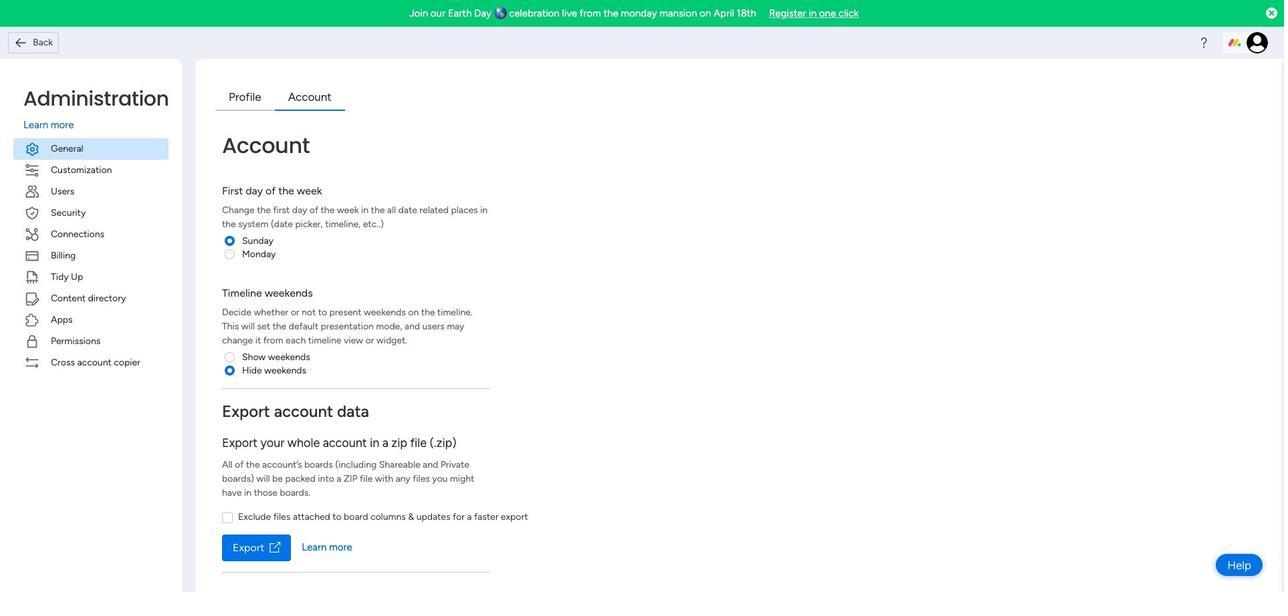 Task type: describe. For each thing, give the bounding box(es) containing it.
jacob simon image
[[1247, 32, 1268, 54]]



Task type: vqa. For each thing, say whether or not it's contained in the screenshot.
Computer
no



Task type: locate. For each thing, give the bounding box(es) containing it.
v2 export image
[[270, 542, 280, 554]]

back to workspace image
[[14, 36, 27, 49]]

help image
[[1197, 36, 1211, 49]]



